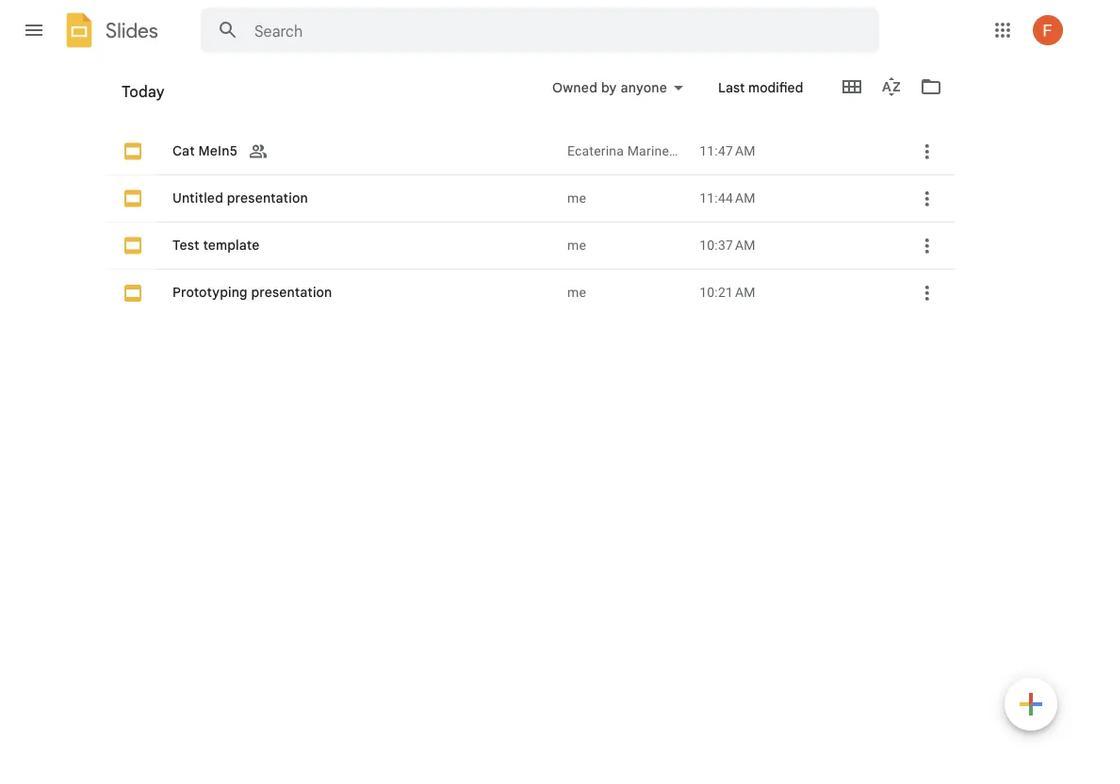 Task type: describe. For each thing, give the bounding box(es) containing it.
prototyping presentation
[[173, 284, 332, 301]]

Search bar text field
[[255, 22, 833, 41]]

test template
[[173, 237, 260, 254]]

slides
[[106, 18, 158, 43]]

untitled presentation
[[173, 190, 308, 207]]

anyone
[[621, 79, 668, 96]]

marinescu
[[628, 143, 691, 159]]

owned by me element for prototyping presentation
[[568, 283, 685, 302]]

me for prototyping presentation
[[568, 285, 587, 300]]

today for prototyping presentation option
[[122, 82, 165, 101]]

1 horizontal spatial last modified
[[719, 79, 804, 96]]

11:44 am
[[700, 190, 756, 206]]

last opened by me 11:44 am element
[[700, 189, 887, 208]]

cat mein5
[[173, 143, 238, 159]]

ecaterina marinescu 11:47 am
[[568, 143, 756, 159]]

ecaterina
[[568, 143, 624, 159]]

test template option
[[107, 146, 955, 757]]

10:37 am
[[700, 238, 756, 253]]

1 horizontal spatial last
[[719, 79, 746, 96]]

list box containing cat mein5
[[107, 0, 988, 757]]

owned by ecaterina marinescu element
[[568, 142, 691, 161]]

mein5
[[199, 143, 238, 159]]

cat
[[173, 143, 195, 159]]

cat mein5 google slides element
[[171, 0, 556, 490]]

owned by me element for untitled presentation
[[568, 189, 685, 208]]

by
[[602, 79, 617, 96]]

untitled
[[173, 190, 224, 207]]

me for test template
[[568, 238, 587, 253]]



Task type: vqa. For each thing, say whether or not it's contained in the screenshot.
Last opened by me 11:44 AM element
yes



Task type: locate. For each thing, give the bounding box(es) containing it.
0 horizontal spatial modified
[[638, 91, 692, 107]]

2 owned by me element from the top
[[568, 236, 685, 255]]

prototyping
[[173, 284, 248, 301]]

last modified up marinescu in the right top of the page
[[607, 91, 692, 107]]

1 horizontal spatial modified
[[749, 79, 804, 96]]

modified up ecaterina marinescu 11:47 am
[[638, 91, 692, 107]]

me inside untitled presentation option
[[568, 190, 587, 206]]

last modified up last opened by me 11:47 am element
[[719, 79, 804, 96]]

0 vertical spatial owned by me element
[[568, 189, 685, 208]]

owned by anyone button
[[540, 76, 696, 99]]

prototyping presentation option
[[107, 193, 955, 757]]

untitled presentation option
[[107, 99, 955, 757]]

modified up last opened by me 11:47 am element
[[749, 79, 804, 96]]

main menu image
[[23, 19, 45, 41]]

last modified
[[719, 79, 804, 96], [607, 91, 692, 107]]

0 vertical spatial presentation
[[227, 190, 308, 207]]

me inside test template option
[[568, 238, 587, 253]]

1 vertical spatial me
[[568, 238, 587, 253]]

owned by me element inside test template option
[[568, 236, 685, 255]]

last right owned
[[607, 91, 634, 107]]

1 owned by me element from the top
[[568, 189, 685, 208]]

0 vertical spatial me
[[568, 190, 587, 206]]

1 today from the top
[[122, 82, 165, 101]]

last opened by me 11:47 am element
[[700, 142, 887, 161]]

presentation down template on the top
[[251, 284, 332, 301]]

0 horizontal spatial last modified
[[607, 91, 692, 107]]

3 me from the top
[[568, 285, 587, 300]]

today heading
[[107, 60, 512, 121]]

3 owned by me element from the top
[[568, 283, 685, 302]]

last opened by me 10:37 am element
[[700, 236, 887, 255]]

today
[[122, 82, 165, 101], [122, 90, 159, 106]]

search image
[[209, 11, 247, 49]]

2 vertical spatial me
[[568, 285, 587, 300]]

last opened by me 10:21 am element
[[700, 283, 887, 302]]

owned by me element
[[568, 189, 685, 208], [568, 236, 685, 255], [568, 283, 685, 302]]

owned by me element for test template
[[568, 236, 685, 255]]

presentation for prototyping presentation
[[251, 284, 332, 301]]

slides link
[[60, 11, 158, 53]]

presentation
[[227, 190, 308, 207], [251, 284, 332, 301]]

template
[[203, 237, 260, 254]]

list box
[[107, 0, 988, 757]]

owned by anyone
[[553, 79, 668, 96]]

1 vertical spatial owned by me element
[[568, 236, 685, 255]]

2 me from the top
[[568, 238, 587, 253]]

None search field
[[201, 8, 880, 53]]

create new presentation image
[[1005, 678, 1058, 735]]

cat mein5 option
[[107, 0, 988, 757]]

0 horizontal spatial last
[[607, 91, 634, 107]]

presentation up template on the top
[[227, 190, 308, 207]]

presentation for untitled presentation
[[227, 190, 308, 207]]

test
[[173, 237, 200, 254]]

11:47 am
[[700, 143, 756, 159]]

1 vertical spatial presentation
[[251, 284, 332, 301]]

owned
[[553, 79, 598, 96]]

me for untitled presentation
[[568, 190, 587, 206]]

today inside heading
[[122, 82, 165, 101]]

last up 11:47 am
[[719, 79, 746, 96]]

me inside prototyping presentation option
[[568, 285, 587, 300]]

last
[[719, 79, 746, 96], [607, 91, 634, 107]]

me
[[568, 190, 587, 206], [568, 238, 587, 253], [568, 285, 587, 300]]

2 vertical spatial owned by me element
[[568, 283, 685, 302]]

2 today from the top
[[122, 90, 159, 106]]

1 me from the top
[[568, 190, 587, 206]]

10:21 am
[[700, 285, 756, 300]]

today for the last opened by me 11:44 am element
[[122, 90, 159, 106]]

modified
[[749, 79, 804, 96], [638, 91, 692, 107]]



